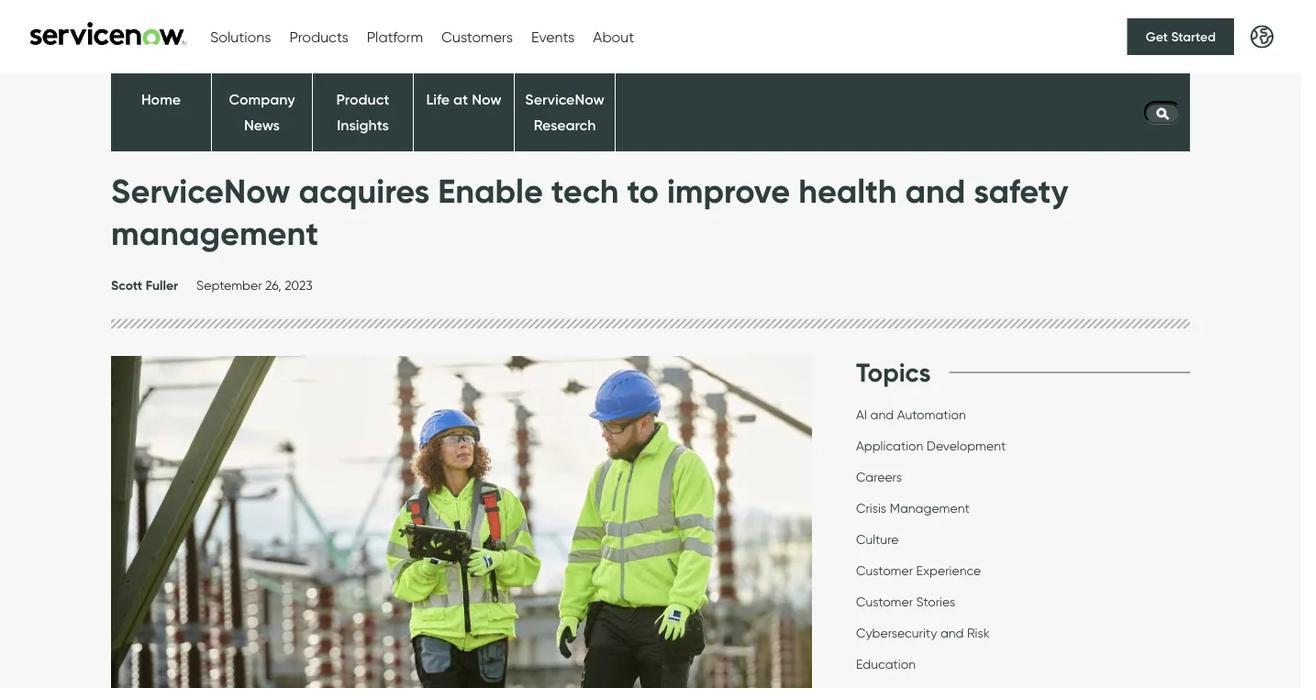 Task type: vqa. For each thing, say whether or not it's contained in the screenshot.
greater
no



Task type: locate. For each thing, give the bounding box(es) containing it.
0 vertical spatial customer
[[856, 562, 913, 578]]

servicenow for servicenow research
[[525, 90, 605, 109]]

servicenow
[[525, 90, 605, 109], [111, 170, 291, 211]]

solutions
[[210, 28, 271, 46]]

products
[[289, 28, 348, 46]]

2 customer from the top
[[856, 594, 913, 609]]

acquires
[[299, 170, 430, 211]]

and for cybersecurity and risk
[[941, 625, 964, 640]]

2 vertical spatial and
[[941, 625, 964, 640]]

customer up "cybersecurity"
[[856, 594, 913, 609]]

1 customer from the top
[[856, 562, 913, 578]]

management
[[111, 213, 319, 254]]

company news link
[[229, 90, 295, 134]]

health
[[799, 170, 897, 211]]

servicenow inside "servicenow acquires enable tech to improve health and safety management"
[[111, 170, 291, 211]]

1 vertical spatial servicenow
[[111, 170, 291, 211]]

servicenow up research
[[525, 90, 605, 109]]

customer
[[856, 562, 913, 578], [856, 594, 913, 609]]

management
[[890, 500, 970, 516]]

cybersecurity
[[856, 625, 937, 640]]

application development link
[[856, 438, 1006, 458]]

ai and automation
[[856, 406, 966, 422]]

application
[[856, 438, 924, 453]]

servicenow up "management"
[[111, 170, 291, 211]]

automation
[[897, 406, 966, 422]]

culture link
[[856, 531, 899, 551]]

about
[[593, 28, 634, 46]]

and
[[905, 170, 966, 211], [870, 406, 894, 422], [941, 625, 964, 640]]

company news
[[229, 90, 295, 134]]

to
[[627, 170, 659, 211]]

1 horizontal spatial servicenow
[[525, 90, 605, 109]]

improve
[[667, 170, 790, 211]]

platform button
[[367, 28, 423, 46]]

careers
[[856, 469, 902, 484]]

education link
[[856, 656, 916, 676]]

and left risk
[[941, 625, 964, 640]]

Search text field
[[1144, 101, 1181, 124]]

None search field
[[1135, 96, 1190, 128]]

tech
[[551, 170, 619, 211]]

customer for customer experience
[[856, 562, 913, 578]]

and right 'ai'
[[870, 406, 894, 422]]

company
[[229, 90, 295, 109]]

and left safety in the top right of the page
[[905, 170, 966, 211]]

0 vertical spatial and
[[905, 170, 966, 211]]

insights
[[337, 116, 389, 134]]

application development
[[856, 438, 1006, 453]]

culture
[[856, 531, 899, 547]]

0 horizontal spatial servicenow
[[111, 170, 291, 211]]

servicenow acquires enable tech to improve health and safety management
[[111, 170, 1069, 254]]

scott fuller
[[111, 277, 178, 293]]

september
[[196, 277, 262, 293]]

1 vertical spatial customer
[[856, 594, 913, 609]]

cybersecurity and risk link
[[856, 625, 990, 645]]

news
[[244, 116, 280, 134]]

development
[[927, 438, 1006, 453]]

health and safety: 2 workers in hard hats examining a facility image
[[111, 356, 812, 688]]

customer experience
[[856, 562, 981, 578]]

safety
[[974, 170, 1069, 211]]

customer down the culture link
[[856, 562, 913, 578]]

scott
[[111, 277, 142, 293]]

customers
[[441, 28, 513, 46]]

topics
[[856, 356, 931, 389]]

events button
[[531, 28, 575, 46]]

experience
[[916, 562, 981, 578]]

get
[[1146, 28, 1168, 45]]

1 vertical spatial and
[[870, 406, 894, 422]]

0 vertical spatial servicenow
[[525, 90, 605, 109]]

life at now
[[426, 90, 502, 109]]

cybersecurity and risk
[[856, 625, 990, 640]]



Task type: describe. For each thing, give the bounding box(es) containing it.
servicenow research link
[[525, 90, 605, 134]]

life
[[426, 90, 450, 109]]

platform
[[367, 28, 423, 46]]

servicenow for servicenow acquires enable tech to improve health and safety management
[[111, 170, 291, 211]]

at
[[453, 90, 468, 109]]

get started link
[[1128, 18, 1234, 55]]

september 26, 2023
[[196, 277, 313, 293]]

servicenow research
[[525, 90, 605, 134]]

education
[[856, 656, 916, 672]]

scott fuller link
[[111, 277, 178, 298]]

customers button
[[441, 28, 513, 46]]

get started
[[1146, 28, 1216, 45]]

careers link
[[856, 469, 902, 489]]

home link
[[141, 90, 181, 109]]

enable
[[438, 170, 543, 211]]

customer stories link
[[856, 594, 956, 614]]

customer for customer stories
[[856, 594, 913, 609]]

and inside "servicenow acquires enable tech to improve health and safety management"
[[905, 170, 966, 211]]

2023
[[285, 277, 313, 293]]

started
[[1171, 28, 1216, 45]]

home
[[141, 90, 181, 109]]

and for ai and automation
[[870, 406, 894, 422]]

products button
[[289, 28, 348, 46]]

crisis management
[[856, 500, 970, 516]]

product
[[336, 90, 390, 109]]

life at now link
[[426, 90, 502, 109]]

about button
[[593, 28, 634, 46]]

26,
[[265, 277, 281, 293]]

customer experience link
[[856, 562, 981, 583]]

events
[[531, 28, 575, 46]]

customer stories
[[856, 594, 956, 609]]

crisis
[[856, 500, 887, 516]]

product insights
[[336, 90, 390, 134]]

crisis management link
[[856, 500, 970, 520]]

ai
[[856, 406, 867, 422]]

fuller
[[146, 277, 178, 293]]

stories
[[916, 594, 956, 609]]

ai and automation link
[[856, 406, 966, 427]]

solutions button
[[210, 28, 271, 46]]

research
[[534, 116, 596, 134]]

risk
[[967, 625, 990, 640]]

product insights link
[[336, 90, 390, 134]]

now
[[472, 90, 502, 109]]



